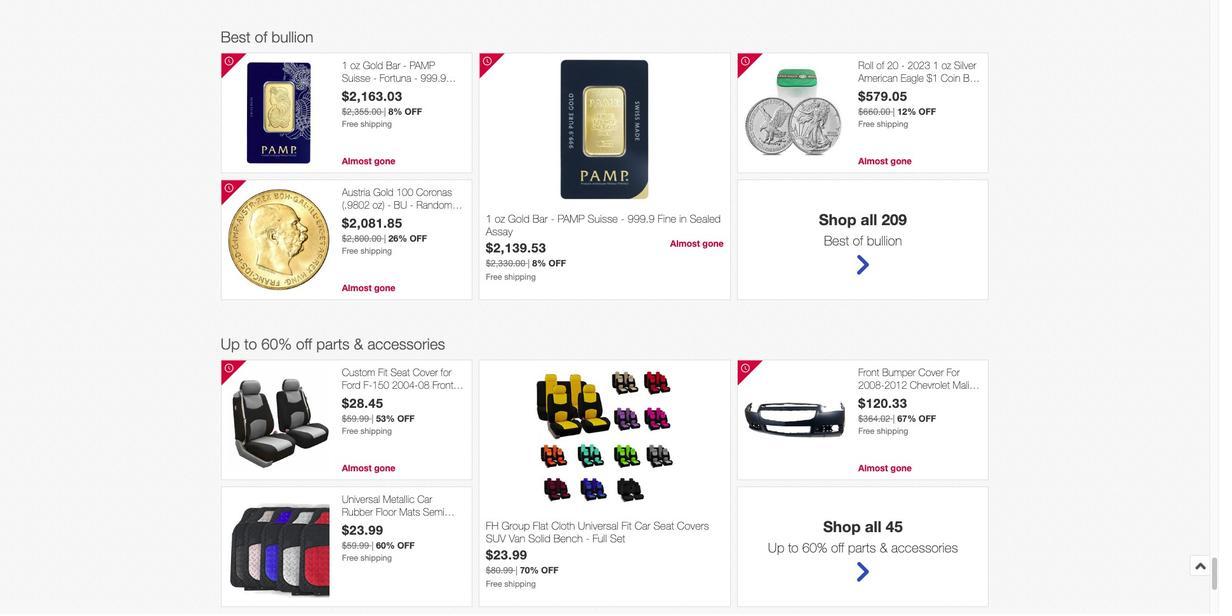 Task type: locate. For each thing, give the bounding box(es) containing it.
$2,081.85 $2,800.00 | 26% off free shipping
[[342, 215, 427, 256]]

| inside "$2,163.03 $2,355.00 | 8% off free shipping"
[[384, 107, 386, 117]]

gone for $2,139.53
[[702, 238, 724, 249]]

oz up $2,139.53
[[495, 213, 505, 225]]

fit
[[378, 367, 388, 379], [621, 520, 632, 533]]

- inside fh group flat cloth universal fit car seat covers suv van solid bench - full set $23.99 $80.99 | 70% off free shipping
[[586, 533, 590, 546]]

2008-
[[858, 379, 885, 391]]

1 vertical spatial sealed
[[690, 213, 721, 225]]

1 vertical spatial accessories
[[891, 541, 958, 556]]

1 horizontal spatial front
[[858, 367, 879, 379]]

1 horizontal spatial accessories
[[891, 541, 958, 556]]

gold inside austria gold 100 coronas (.9802 oz) - bu - random date
[[373, 187, 394, 198]]

light
[[931, 392, 951, 403]]

2 horizontal spatial oz
[[942, 60, 951, 71]]

| inside fh group flat cloth universal fit car seat covers suv van solid bench - full set $23.99 $80.99 | 70% off free shipping
[[516, 566, 517, 576]]

shipping down weather
[[360, 554, 392, 563]]

sealed inside 1 oz gold bar - pamp suisse - fortuna - 999.9 fine in sealed assay
[[372, 84, 401, 96]]

cover up chevrolet
[[919, 367, 944, 379]]

accessories
[[367, 336, 445, 353], [891, 541, 958, 556]]

0 horizontal spatial $23.99
[[342, 522, 383, 538]]

0 horizontal spatial pamp
[[410, 60, 435, 71]]

8% down '$2,163.03'
[[388, 106, 402, 117]]

| inside '$28.45 $59.99 | 53% off free shipping'
[[372, 414, 374, 424]]

roll of 20 - 2023 1 oz silver american eagle $1 coin bu (lot, tube of 20) link
[[858, 60, 982, 96]]

| for $23.99
[[372, 541, 374, 551]]

2 vertical spatial gold
[[508, 213, 530, 225]]

0 horizontal spatial 8%
[[388, 106, 402, 117]]

off inside $579.05 $660.00 | 12% off free shipping
[[919, 106, 936, 117]]

free down $364.02
[[858, 427, 875, 436]]

0 vertical spatial fit
[[378, 367, 388, 379]]

accessories up '2004-'
[[367, 336, 445, 353]]

shipping for $579.05
[[877, 119, 908, 129]]

0 vertical spatial &
[[354, 336, 363, 353]]

bar up $2,139.53
[[533, 213, 548, 225]]

fine inside 1 oz gold bar - pamp suisse - 999.9 fine in sealed assay $2,139.53 $2,330.00 | 8% off free shipping
[[658, 213, 676, 225]]

$59.99 for $23.99
[[342, 541, 369, 551]]

bar inside 1 oz gold bar - pamp suisse - 999.9 fine in sealed assay $2,139.53 $2,330.00 | 8% off free shipping
[[533, 213, 548, 225]]

1 vertical spatial $59.99
[[342, 541, 369, 551]]

$59.99 down $28.45
[[342, 414, 369, 424]]

0 vertical spatial 999.9
[[421, 72, 446, 84]]

1 horizontal spatial suisse
[[588, 213, 618, 225]]

| down the trimmable
[[372, 541, 374, 551]]

$120.33
[[858, 395, 907, 411]]

fine
[[342, 84, 359, 96], [658, 213, 676, 225]]

1 inside 1 oz gold bar - pamp suisse - fortuna - 999.9 fine in sealed assay
[[342, 60, 348, 71]]

flat
[[533, 520, 548, 533]]

oz inside 1 oz gold bar - pamp suisse - fortuna - 999.9 fine in sealed assay
[[350, 60, 360, 71]]

$1
[[927, 72, 938, 84]]

0 horizontal spatial accessories
[[367, 336, 445, 353]]

0 horizontal spatial assay
[[404, 84, 430, 96]]

1 vertical spatial in
[[679, 213, 687, 225]]

shop left "45"
[[823, 518, 861, 536]]

0 vertical spatial to
[[244, 336, 257, 353]]

fit inside custom fit seat cover for ford f-150 2004-08 front pair built-in seat gray
[[378, 367, 388, 379]]

0 vertical spatial assay
[[404, 84, 430, 96]]

0 vertical spatial fine
[[342, 84, 359, 96]]

suisse
[[342, 72, 370, 84], [588, 213, 618, 225]]

1
[[342, 60, 348, 71], [933, 60, 939, 71], [486, 213, 492, 225]]

&
[[354, 336, 363, 353], [880, 541, 888, 556]]

0 vertical spatial pamp
[[410, 60, 435, 71]]

1 vertical spatial to
[[788, 541, 799, 556]]

0 vertical spatial suisse
[[342, 72, 370, 84]]

all inside shop all 45 up to 60% off parts & accessories
[[865, 518, 882, 536]]

60%
[[261, 336, 292, 353], [376, 540, 395, 551], [802, 541, 827, 556]]

off inside fh group flat cloth universal fit car seat covers suv van solid bench - full set $23.99 $80.99 | 70% off free shipping
[[541, 565, 559, 576]]

shipping down $2,355.00
[[360, 119, 392, 129]]

| left 70%
[[516, 566, 517, 576]]

free down $80.99
[[486, 580, 502, 589]]

| for $120.33
[[893, 414, 895, 424]]

cover up 08
[[413, 367, 438, 379]]

1 horizontal spatial 999.9
[[628, 213, 655, 225]]

| inside $23.99 $59.99 | 60% off free shipping
[[372, 541, 374, 551]]

almost
[[342, 156, 372, 167], [858, 156, 888, 167], [670, 238, 700, 249], [342, 283, 372, 294], [342, 463, 372, 474], [858, 463, 888, 474]]

1 vertical spatial universal
[[578, 520, 618, 533]]

shipping inside '$28.45 $59.99 | 53% off free shipping'
[[360, 427, 392, 436]]

1 up '$2,163.03'
[[342, 60, 348, 71]]

$28.45 $59.99 | 53% off free shipping
[[342, 395, 415, 436]]

shop for shop all 209
[[819, 211, 857, 229]]

front
[[858, 367, 879, 379], [432, 379, 453, 391]]

van
[[509, 533, 525, 546]]

pamp inside 1 oz gold bar - pamp suisse - fortuna - 999.9 fine in sealed assay
[[410, 60, 435, 71]]

seat
[[390, 367, 410, 379], [391, 392, 411, 403], [653, 520, 674, 533]]

shipping down 67%
[[877, 427, 908, 436]]

gone for $2,163.03
[[374, 156, 395, 167]]

0 vertical spatial sealed
[[372, 84, 401, 96]]

shipping down $2,330.00
[[504, 272, 536, 282]]

1 horizontal spatial cover
[[919, 367, 944, 379]]

1 horizontal spatial bullion
[[867, 233, 902, 249]]

0 horizontal spatial bullion
[[271, 28, 314, 46]]

999.9 inside 1 oz gold bar - pamp suisse - fortuna - 999.9 fine in sealed assay
[[421, 72, 446, 84]]

0 horizontal spatial 999.9
[[421, 72, 446, 84]]

1 vertical spatial pamp
[[558, 213, 585, 225]]

fit up "150"
[[378, 367, 388, 379]]

gold for sealed
[[363, 60, 383, 71]]

0 vertical spatial bu
[[963, 72, 977, 84]]

fh group flat cloth universal fit car seat covers suv van solid bench - full set link
[[486, 520, 724, 547]]

gone for $28.45
[[374, 463, 395, 474]]

shipping inside $579.05 $660.00 | 12% off free shipping
[[877, 119, 908, 129]]

up
[[221, 336, 240, 353], [768, 541, 784, 556]]

1 vertical spatial 8%
[[532, 258, 546, 269]]

free down $2,330.00
[[486, 272, 502, 282]]

1 vertical spatial car
[[635, 520, 650, 533]]

$23.99 $59.99 | 60% off free shipping
[[342, 522, 415, 563]]

0 vertical spatial bar
[[386, 60, 400, 71]]

oz for sealed
[[350, 60, 360, 71]]

0 horizontal spatial sealed
[[372, 84, 401, 96]]

assay up $2,139.53
[[486, 226, 513, 238]]

heavy
[[387, 519, 414, 530]]

car
[[417, 494, 432, 506], [635, 520, 650, 533]]

$579.05 $660.00 | 12% off free shipping
[[858, 88, 936, 129]]

0 horizontal spatial bu
[[394, 199, 407, 211]]

shop inside shop all 209 best of bullion
[[819, 211, 857, 229]]

off inside "$2,163.03 $2,355.00 | 8% off free shipping"
[[405, 106, 422, 117]]

fh group flat cloth universal fit car seat covers suv van solid bench - full set $23.99 $80.99 | 70% off free shipping
[[486, 520, 709, 589]]

$364.02
[[858, 414, 890, 424]]

suisse for $2,139.53
[[588, 213, 618, 225]]

1 vertical spatial &
[[880, 541, 888, 556]]

| inside $120.33 $364.02 | 67% off free shipping
[[893, 414, 895, 424]]

accessories down "45"
[[891, 541, 958, 556]]

$59.99 inside '$28.45 $59.99 | 53% off free shipping'
[[342, 414, 369, 424]]

1 horizontal spatial oz
[[495, 213, 505, 225]]

free down $660.00
[[858, 119, 875, 129]]

assay down fortuna
[[404, 84, 430, 96]]

| inside $579.05 $660.00 | 12% off free shipping
[[893, 107, 895, 117]]

$23.99 up $80.99
[[486, 547, 527, 563]]

semi
[[423, 506, 444, 518]]

1 horizontal spatial to
[[788, 541, 799, 556]]

gold up oz)
[[373, 187, 394, 198]]

1 oz gold bar - pamp suisse - 999.9 fine in sealed assay $2,139.53 $2,330.00 | 8% off free shipping
[[486, 213, 721, 282]]

all inside shop all 209 best of bullion
[[861, 211, 877, 229]]

free down $2,355.00
[[342, 119, 358, 129]]

almost for $579.05
[[858, 156, 888, 167]]

front inside custom fit seat cover for ford f-150 2004-08 front pair built-in seat gray
[[432, 379, 453, 391]]

1 vertical spatial shop
[[823, 518, 861, 536]]

tube
[[879, 84, 900, 96]]

bar up fortuna
[[386, 60, 400, 71]]

shipping inside $120.33 $364.02 | 67% off free shipping
[[877, 427, 908, 436]]

& up custom
[[354, 336, 363, 353]]

oz
[[350, 60, 360, 71], [942, 60, 951, 71], [495, 213, 505, 225]]

1 horizontal spatial sealed
[[690, 213, 721, 225]]

1 horizontal spatial car
[[635, 520, 650, 533]]

free inside $2,081.85 $2,800.00 | 26% off free shipping
[[342, 246, 358, 256]]

shipping inside $23.99 $59.99 | 60% off free shipping
[[360, 554, 392, 563]]

to
[[244, 336, 257, 353], [788, 541, 799, 556]]

| inside $2,081.85 $2,800.00 | 26% off free shipping
[[384, 234, 386, 244]]

gold inside 1 oz gold bar - pamp suisse - fortuna - 999.9 fine in sealed assay
[[363, 60, 383, 71]]

free inside "$2,163.03 $2,355.00 | 8% off free shipping"
[[342, 119, 358, 129]]

1 up $1
[[933, 60, 939, 71]]

oz for $2,139.53
[[495, 213, 505, 225]]

full
[[593, 533, 607, 546]]

0 vertical spatial $23.99
[[342, 522, 383, 538]]

universal up rubber
[[342, 494, 380, 506]]

2 vertical spatial in
[[381, 392, 388, 403]]

gold up fortuna
[[363, 60, 383, 71]]

1 horizontal spatial pamp
[[558, 213, 585, 225]]

of inside shop all 209 best of bullion
[[853, 233, 863, 249]]

oz up coin
[[942, 60, 951, 71]]

front up 2008-
[[858, 367, 879, 379]]

0 horizontal spatial fine
[[342, 84, 359, 96]]

universal up full
[[578, 520, 618, 533]]

pamp inside 1 oz gold bar - pamp suisse - 999.9 fine in sealed assay $2,139.53 $2,330.00 | 8% off free shipping
[[558, 213, 585, 225]]

8% inside 1 oz gold bar - pamp suisse - 999.9 fine in sealed assay $2,139.53 $2,330.00 | 8% off free shipping
[[532, 258, 546, 269]]

1 vertical spatial suisse
[[588, 213, 618, 225]]

$23.99
[[342, 522, 383, 538], [486, 547, 527, 563]]

pamp
[[410, 60, 435, 71], [558, 213, 585, 225]]

1 vertical spatial $23.99
[[486, 547, 527, 563]]

of
[[255, 28, 267, 46], [876, 60, 884, 71], [903, 84, 911, 96], [853, 233, 863, 249]]

shop inside shop all 45 up to 60% off parts & accessories
[[823, 518, 861, 536]]

cover
[[413, 367, 438, 379], [919, 367, 944, 379]]

1 for sealed
[[342, 60, 348, 71]]

best inside shop all 209 best of bullion
[[824, 233, 849, 249]]

shipping inside $2,081.85 $2,800.00 | 26% off free shipping
[[360, 246, 392, 256]]

rubber
[[342, 506, 373, 518]]

all left 209
[[861, 211, 877, 229]]

shipping down the 12%
[[877, 119, 908, 129]]

free for $2,081.85
[[342, 246, 358, 256]]

2 horizontal spatial 60%
[[802, 541, 827, 556]]

1 horizontal spatial $23.99
[[486, 547, 527, 563]]

1 vertical spatial fine
[[658, 213, 676, 225]]

gold inside 1 oz gold bar - pamp suisse - 999.9 fine in sealed assay $2,139.53 $2,330.00 | 8% off free shipping
[[508, 213, 530, 225]]

0 vertical spatial all
[[861, 211, 877, 229]]

1 inside 1 oz gold bar - pamp suisse - 999.9 fine in sealed assay $2,139.53 $2,330.00 | 8% off free shipping
[[486, 213, 492, 225]]

0 horizontal spatial fit
[[378, 367, 388, 379]]

0 vertical spatial best
[[221, 28, 251, 46]]

1 vertical spatial up
[[768, 541, 784, 556]]

oz up '$2,163.03'
[[350, 60, 360, 71]]

seat down '2004-'
[[391, 392, 411, 403]]

oz inside roll of 20 - 2023 1 oz silver american eagle $1 coin bu (lot, tube of 20)
[[942, 60, 951, 71]]

free inside $120.33 $364.02 | 67% off free shipping
[[858, 427, 875, 436]]

| left the 12%
[[893, 107, 895, 117]]

0 vertical spatial parts
[[316, 336, 350, 353]]

sealed
[[372, 84, 401, 96], [690, 213, 721, 225]]

$59.99 for $28.45
[[342, 414, 369, 424]]

free down weather
[[342, 554, 358, 563]]

free
[[342, 119, 358, 129], [858, 119, 875, 129], [342, 246, 358, 256], [486, 272, 502, 282], [342, 427, 358, 436], [858, 427, 875, 436], [342, 554, 358, 563], [486, 580, 502, 589]]

1 horizontal spatial &
[[880, 541, 888, 556]]

shipping down $2,800.00
[[360, 246, 392, 256]]

0 horizontal spatial universal
[[342, 494, 380, 506]]

1 inside roll of 20 - 2023 1 oz silver american eagle $1 coin bu (lot, tube of 20)
[[933, 60, 939, 71]]

bench
[[554, 533, 583, 546]]

bu inside austria gold 100 coronas (.9802 oz) - bu - random date
[[394, 199, 407, 211]]

1 cover from the left
[[413, 367, 438, 379]]

fortuna
[[380, 72, 411, 84]]

- inside roll of 20 - 2023 1 oz silver american eagle $1 coin bu (lot, tube of 20)
[[901, 60, 905, 71]]

all left "45"
[[865, 518, 882, 536]]

-
[[403, 60, 407, 71], [901, 60, 905, 71], [373, 72, 377, 84], [414, 72, 418, 84], [387, 199, 391, 211], [410, 199, 414, 211], [551, 213, 555, 225], [621, 213, 625, 225], [586, 533, 590, 546]]

free for $120.33
[[858, 427, 875, 436]]

1 vertical spatial front
[[432, 379, 453, 391]]

0 horizontal spatial best
[[221, 28, 251, 46]]

gone for $2,081.85
[[374, 283, 395, 294]]

1 oz gold bar - pamp suisse - 999.9 fine in sealed assay link
[[486, 213, 724, 240]]

almost gone
[[342, 156, 395, 167], [858, 156, 912, 167], [670, 238, 724, 249], [342, 283, 395, 294], [342, 463, 395, 474], [858, 463, 912, 474]]

front down the for
[[432, 379, 453, 391]]

$59.99 down the trimmable
[[342, 541, 369, 551]]

in inside 1 oz gold bar - pamp suisse - 999.9 fine in sealed assay $2,139.53 $2,330.00 | 8% off free shipping
[[679, 213, 687, 225]]

1 vertical spatial parts
[[848, 541, 876, 556]]

2 $59.99 from the top
[[342, 541, 369, 551]]

shop left 209
[[819, 211, 857, 229]]

front inside front bumper cover for 2008-2012 chevrolet malibu primed with fog light holes
[[858, 367, 879, 379]]

| left "53%" on the left bottom of page
[[372, 414, 374, 424]]

2 horizontal spatial 1
[[933, 60, 939, 71]]

0 vertical spatial car
[[417, 494, 432, 506]]

free inside '$28.45 $59.99 | 53% off free shipping'
[[342, 427, 358, 436]]

0 horizontal spatial up
[[221, 336, 240, 353]]

| for $28.45
[[372, 414, 374, 424]]

bullion
[[271, 28, 314, 46], [867, 233, 902, 249]]

bu down the silver
[[963, 72, 977, 84]]

free inside 1 oz gold bar - pamp suisse - 999.9 fine in sealed assay $2,139.53 $2,330.00 | 8% off free shipping
[[486, 272, 502, 282]]

8% down $2,139.53
[[532, 258, 546, 269]]

1 vertical spatial all
[[865, 518, 882, 536]]

1 horizontal spatial bu
[[963, 72, 977, 84]]

$59.99
[[342, 414, 369, 424], [342, 541, 369, 551]]

1 vertical spatial best
[[824, 233, 849, 249]]

cover inside front bumper cover for 2008-2012 chevrolet malibu primed with fog light holes
[[919, 367, 944, 379]]

sealed inside 1 oz gold bar - pamp suisse - 999.9 fine in sealed assay $2,139.53 $2,330.00 | 8% off free shipping
[[690, 213, 721, 225]]

0 horizontal spatial suisse
[[342, 72, 370, 84]]

| down $2,139.53
[[528, 258, 530, 269]]

free inside $579.05 $660.00 | 12% off free shipping
[[858, 119, 875, 129]]

free down $2,800.00
[[342, 246, 358, 256]]

bar inside 1 oz gold bar - pamp suisse - fortuna - 999.9 fine in sealed assay
[[386, 60, 400, 71]]

austria gold 100 coronas (.9802 oz) - bu - random date
[[342, 187, 452, 223]]

999.9
[[421, 72, 446, 84], [628, 213, 655, 225]]

oz inside 1 oz gold bar - pamp suisse - 999.9 fine in sealed assay $2,139.53 $2,330.00 | 8% off free shipping
[[495, 213, 505, 225]]

free inside $23.99 $59.99 | 60% off free shipping
[[342, 554, 358, 563]]

seat left covers
[[653, 520, 674, 533]]

2 horizontal spatial in
[[679, 213, 687, 225]]

metallic
[[383, 494, 414, 506]]

car inside universal metallic car rubber floor mats semi trimmable heavy duty all weather
[[417, 494, 432, 506]]

shipping for $23.99
[[360, 554, 392, 563]]

1 horizontal spatial 60%
[[376, 540, 395, 551]]

gold up $2,139.53
[[508, 213, 530, 225]]

60% inside $23.99 $59.99 | 60% off free shipping
[[376, 540, 395, 551]]

fit up set
[[621, 520, 632, 533]]

universal inside universal metallic car rubber floor mats semi trimmable heavy duty all weather
[[342, 494, 380, 506]]

209
[[882, 211, 907, 229]]

$23.99 down rubber
[[342, 522, 383, 538]]

off
[[405, 106, 422, 117], [919, 106, 936, 117], [410, 233, 427, 244], [549, 258, 566, 269], [296, 336, 312, 353], [397, 413, 415, 424], [919, 413, 936, 424], [397, 540, 415, 551], [831, 541, 844, 556], [541, 565, 559, 576]]

| left 67%
[[893, 414, 895, 424]]

|
[[384, 107, 386, 117], [893, 107, 895, 117], [384, 234, 386, 244], [528, 258, 530, 269], [372, 414, 374, 424], [893, 414, 895, 424], [372, 541, 374, 551], [516, 566, 517, 576]]

car up semi
[[417, 494, 432, 506]]

0 vertical spatial 8%
[[388, 106, 402, 117]]

almost gone for $2,139.53
[[670, 238, 724, 249]]

0 vertical spatial $59.99
[[342, 414, 369, 424]]

shop
[[819, 211, 857, 229], [823, 518, 861, 536]]

0 horizontal spatial bar
[[386, 60, 400, 71]]

almost for $2,163.03
[[342, 156, 372, 167]]

seat up '2004-'
[[390, 367, 410, 379]]

| down '$2,163.03'
[[384, 107, 386, 117]]

1 vertical spatial 999.9
[[628, 213, 655, 225]]

2 cover from the left
[[919, 367, 944, 379]]

0 horizontal spatial 1
[[342, 60, 348, 71]]

bu inside roll of 20 - 2023 1 oz silver american eagle $1 coin bu (lot, tube of 20)
[[963, 72, 977, 84]]

0 vertical spatial universal
[[342, 494, 380, 506]]

1 horizontal spatial best
[[824, 233, 849, 249]]

1 horizontal spatial assay
[[486, 226, 513, 238]]

shipping
[[360, 119, 392, 129], [877, 119, 908, 129], [360, 246, 392, 256], [504, 272, 536, 282], [360, 427, 392, 436], [877, 427, 908, 436], [360, 554, 392, 563], [504, 580, 536, 589]]

$579.05
[[858, 88, 907, 103]]

| left 26%
[[384, 234, 386, 244]]

shipping down "53%" on the left bottom of page
[[360, 427, 392, 436]]

gone for $120.33
[[891, 463, 912, 474]]

almost gone for $28.45
[[342, 463, 395, 474]]

trimmable
[[342, 519, 385, 530]]

1 up $2,139.53
[[486, 213, 492, 225]]

1 horizontal spatial bar
[[533, 213, 548, 225]]

1 vertical spatial bar
[[533, 213, 548, 225]]

suisse inside 1 oz gold bar - pamp suisse - 999.9 fine in sealed assay $2,139.53 $2,330.00 | 8% off free shipping
[[588, 213, 618, 225]]

car left covers
[[635, 520, 650, 533]]

free down $28.45
[[342, 427, 358, 436]]

oz)
[[373, 199, 385, 211]]

1 horizontal spatial fit
[[621, 520, 632, 533]]

parts
[[316, 336, 350, 353], [848, 541, 876, 556]]

0 horizontal spatial car
[[417, 494, 432, 506]]

suisse inside 1 oz gold bar - pamp suisse - fortuna - 999.9 fine in sealed assay
[[342, 72, 370, 84]]

1 $59.99 from the top
[[342, 414, 369, 424]]

0 horizontal spatial in
[[362, 84, 369, 96]]

silver
[[954, 60, 976, 71]]

1 horizontal spatial in
[[381, 392, 388, 403]]

almost gone for $579.05
[[858, 156, 912, 167]]

1 horizontal spatial 8%
[[532, 258, 546, 269]]

& down "45"
[[880, 541, 888, 556]]

| for $579.05
[[893, 107, 895, 117]]

0 horizontal spatial cover
[[413, 367, 438, 379]]

almost gone for $2,081.85
[[342, 283, 395, 294]]

2 vertical spatial seat
[[653, 520, 674, 533]]

$59.99 inside $23.99 $59.99 | 60% off free shipping
[[342, 541, 369, 551]]

duty
[[417, 519, 436, 530]]

0 horizontal spatial front
[[432, 379, 453, 391]]

1 vertical spatial fit
[[621, 520, 632, 533]]

shipping down 70%
[[504, 580, 536, 589]]

shipping inside "$2,163.03 $2,355.00 | 8% off free shipping"
[[360, 119, 392, 129]]

bu down 100
[[394, 199, 407, 211]]

0 vertical spatial in
[[362, 84, 369, 96]]

1 vertical spatial bu
[[394, 199, 407, 211]]

assay
[[404, 84, 430, 96], [486, 226, 513, 238]]

53%
[[376, 413, 395, 424]]

fine inside 1 oz gold bar - pamp suisse - fortuna - 999.9 fine in sealed assay
[[342, 84, 359, 96]]



Task type: describe. For each thing, give the bounding box(es) containing it.
shipping for $28.45
[[360, 427, 392, 436]]

built-
[[360, 392, 381, 403]]

universal metallic car rubber floor mats semi trimmable heavy duty all weather
[[342, 494, 448, 542]]

almost gone for $120.33
[[858, 463, 912, 474]]

assay inside 1 oz gold bar - pamp suisse - fortuna - 999.9 fine in sealed assay
[[404, 84, 430, 96]]

roll of 20 - 2023 1 oz silver american eagle $1 coin bu (lot, tube of 20)
[[858, 60, 977, 96]]

gold for $2,139.53
[[508, 213, 530, 225]]

cloth
[[551, 520, 575, 533]]

free for $23.99
[[342, 554, 358, 563]]

coin
[[941, 72, 960, 84]]

floor
[[376, 506, 396, 518]]

shop all 45 up to 60% off parts & accessories
[[768, 518, 958, 556]]

weather
[[342, 531, 377, 542]]

shipping for $2,163.03
[[360, 119, 392, 129]]

$2,139.53
[[486, 240, 546, 255]]

solid
[[528, 533, 551, 546]]

bar for sealed
[[386, 60, 400, 71]]

custom fit seat cover for ford f-150 2004-08 front pair built-in seat gray
[[342, 367, 453, 403]]

fh
[[486, 520, 499, 533]]

8% inside "$2,163.03 $2,355.00 | 8% off free shipping"
[[388, 106, 402, 117]]

0 vertical spatial up
[[221, 336, 240, 353]]

all
[[439, 519, 448, 530]]

for
[[947, 367, 960, 379]]

fog
[[912, 392, 928, 403]]

primed
[[858, 392, 888, 403]]

off inside shop all 45 up to 60% off parts & accessories
[[831, 541, 844, 556]]

$120.33 $364.02 | 67% off free shipping
[[858, 395, 936, 436]]

$2,163.03
[[342, 88, 402, 103]]

1 oz gold bar - pamp suisse - fortuna - 999.9 fine in sealed assay link
[[342, 60, 466, 96]]

universal metallic car rubber floor mats semi trimmable heavy duty all weather link
[[342, 494, 466, 542]]

roll
[[858, 60, 874, 71]]

bullion inside shop all 209 best of bullion
[[867, 233, 902, 249]]

12%
[[897, 106, 916, 117]]

best of bullion
[[221, 28, 314, 46]]

$28.45
[[342, 395, 383, 411]]

20
[[887, 60, 898, 71]]

for
[[441, 367, 451, 379]]

almost for $28.45
[[342, 463, 372, 474]]

custom fit seat cover for ford f-150 2004-08 front pair built-in seat gray link
[[342, 367, 466, 403]]

0 vertical spatial accessories
[[367, 336, 445, 353]]

$2,800.00
[[342, 234, 381, 244]]

mats
[[399, 506, 420, 518]]

date
[[342, 211, 362, 223]]

free for $579.05
[[858, 119, 875, 129]]

almost for $2,081.85
[[342, 283, 372, 294]]

group
[[502, 520, 530, 533]]

off inside '$28.45 $59.99 | 53% off free shipping'
[[397, 413, 415, 424]]

2004-
[[392, 379, 418, 391]]

austria
[[342, 187, 370, 198]]

150
[[372, 379, 389, 391]]

$2,330.00
[[486, 258, 525, 269]]

random
[[416, 199, 452, 211]]

almost gone for $2,163.03
[[342, 156, 395, 167]]

suv
[[486, 533, 506, 546]]

custom
[[342, 367, 375, 379]]

gray
[[413, 392, 433, 403]]

| for $2,081.85
[[384, 234, 386, 244]]

$2,355.00
[[342, 107, 381, 117]]

seat inside fh group flat cloth universal fit car seat covers suv van solid bench - full set $23.99 $80.99 | 70% off free shipping
[[653, 520, 674, 533]]

0 horizontal spatial &
[[354, 336, 363, 353]]

malibu
[[953, 379, 980, 391]]

up to 60% off parts & accessories
[[221, 336, 445, 353]]

front bumper cover for 2008-2012 chevrolet malibu primed with fog light holes link
[[858, 367, 982, 403]]

shop all 209 best of bullion
[[819, 211, 907, 249]]

1 oz gold bar - pamp suisse - fortuna - 999.9 fine in sealed assay
[[342, 60, 446, 96]]

eagle
[[901, 72, 924, 84]]

assay inside 1 oz gold bar - pamp suisse - 999.9 fine in sealed assay $2,139.53 $2,330.00 | 8% off free shipping
[[486, 226, 513, 238]]

bumper
[[882, 367, 916, 379]]

0 horizontal spatial parts
[[316, 336, 350, 353]]

set
[[610, 533, 625, 546]]

26%
[[388, 233, 407, 244]]

in inside custom fit seat cover for ford f-150 2004-08 front pair built-in seat gray
[[381, 392, 388, 403]]

100
[[396, 187, 413, 198]]

bar for $2,139.53
[[533, 213, 548, 225]]

gone for $579.05
[[891, 156, 912, 167]]

parts inside shop all 45 up to 60% off parts & accessories
[[848, 541, 876, 556]]

austria gold 100 coronas (.9802 oz) - bu - random date link
[[342, 187, 466, 223]]

999.9 inside 1 oz gold bar - pamp suisse - 999.9 fine in sealed assay $2,139.53 $2,330.00 | 8% off free shipping
[[628, 213, 655, 225]]

american
[[858, 72, 898, 84]]

60% inside shop all 45 up to 60% off parts & accessories
[[802, 541, 827, 556]]

off inside $23.99 $59.99 | 60% off free shipping
[[397, 540, 415, 551]]

45
[[886, 518, 903, 536]]

$2,163.03 $2,355.00 | 8% off free shipping
[[342, 88, 422, 129]]

67%
[[897, 413, 916, 424]]

| for $2,163.03
[[384, 107, 386, 117]]

shipping inside fh group flat cloth universal fit car seat covers suv van solid bench - full set $23.99 $80.99 | 70% off free shipping
[[504, 580, 536, 589]]

accessories inside shop all 45 up to 60% off parts & accessories
[[891, 541, 958, 556]]

universal inside fh group flat cloth universal fit car seat covers suv van solid bench - full set $23.99 $80.99 | 70% off free shipping
[[578, 520, 618, 533]]

all for 209
[[861, 211, 877, 229]]

free for $2,163.03
[[342, 119, 358, 129]]

(.9802
[[342, 199, 370, 211]]

08
[[418, 379, 430, 391]]

almost for $2,139.53
[[670, 238, 700, 249]]

with
[[891, 392, 909, 403]]

off inside $2,081.85 $2,800.00 | 26% off free shipping
[[410, 233, 427, 244]]

0 horizontal spatial to
[[244, 336, 257, 353]]

2012
[[885, 379, 907, 391]]

all for 45
[[865, 518, 882, 536]]

suisse for sealed
[[342, 72, 370, 84]]

20)
[[913, 84, 927, 96]]

shipping inside 1 oz gold bar - pamp suisse - 999.9 fine in sealed assay $2,139.53 $2,330.00 | 8% off free shipping
[[504, 272, 536, 282]]

free inside fh group flat cloth universal fit car seat covers suv van solid bench - full set $23.99 $80.99 | 70% off free shipping
[[486, 580, 502, 589]]

off inside 1 oz gold bar - pamp suisse - 999.9 fine in sealed assay $2,139.53 $2,330.00 | 8% off free shipping
[[549, 258, 566, 269]]

0 horizontal spatial 60%
[[261, 336, 292, 353]]

shipping for $120.33
[[877, 427, 908, 436]]

$23.99 inside $23.99 $59.99 | 60% off free shipping
[[342, 522, 383, 538]]

cover inside custom fit seat cover for ford f-150 2004-08 front pair built-in seat gray
[[413, 367, 438, 379]]

& inside shop all 45 up to 60% off parts & accessories
[[880, 541, 888, 556]]

front bumper cover for 2008-2012 chevrolet malibu primed with fog light holes
[[858, 367, 980, 403]]

ford
[[342, 379, 361, 391]]

in inside 1 oz gold bar - pamp suisse - fortuna - 999.9 fine in sealed assay
[[362, 84, 369, 96]]

$80.99
[[486, 566, 513, 576]]

2023
[[908, 60, 930, 71]]

pamp for $2,139.53
[[558, 213, 585, 225]]

holes
[[954, 392, 978, 403]]

shipping for $2,081.85
[[360, 246, 392, 256]]

(lot,
[[858, 84, 877, 96]]

1 vertical spatial seat
[[391, 392, 411, 403]]

0 vertical spatial seat
[[390, 367, 410, 379]]

70%
[[520, 565, 539, 576]]

free for $28.45
[[342, 427, 358, 436]]

almost for $120.33
[[858, 463, 888, 474]]

pamp for sealed
[[410, 60, 435, 71]]

0 vertical spatial bullion
[[271, 28, 314, 46]]

coronas
[[416, 187, 452, 198]]

chevrolet
[[910, 379, 950, 391]]

covers
[[677, 520, 709, 533]]

fit inside fh group flat cloth universal fit car seat covers suv van solid bench - full set $23.99 $80.99 | 70% off free shipping
[[621, 520, 632, 533]]

shop for shop all 45
[[823, 518, 861, 536]]

off inside $120.33 $364.02 | 67% off free shipping
[[919, 413, 936, 424]]

f-
[[363, 379, 372, 391]]

to inside shop all 45 up to 60% off parts & accessories
[[788, 541, 799, 556]]

pair
[[342, 392, 357, 403]]

$2,081.85
[[342, 215, 402, 230]]

up inside shop all 45 up to 60% off parts & accessories
[[768, 541, 784, 556]]

car inside fh group flat cloth universal fit car seat covers suv van solid bench - full set $23.99 $80.99 | 70% off free shipping
[[635, 520, 650, 533]]

1 for $2,139.53
[[486, 213, 492, 225]]

$23.99 inside fh group flat cloth universal fit car seat covers suv van solid bench - full set $23.99 $80.99 | 70% off free shipping
[[486, 547, 527, 563]]

| inside 1 oz gold bar - pamp suisse - 999.9 fine in sealed assay $2,139.53 $2,330.00 | 8% off free shipping
[[528, 258, 530, 269]]



Task type: vqa. For each thing, say whether or not it's contained in the screenshot.
the Countdown in "Christmas Countdown 25 Days - Wreath Advent Calendar Decor - Christmas Sign Brand New"
no



